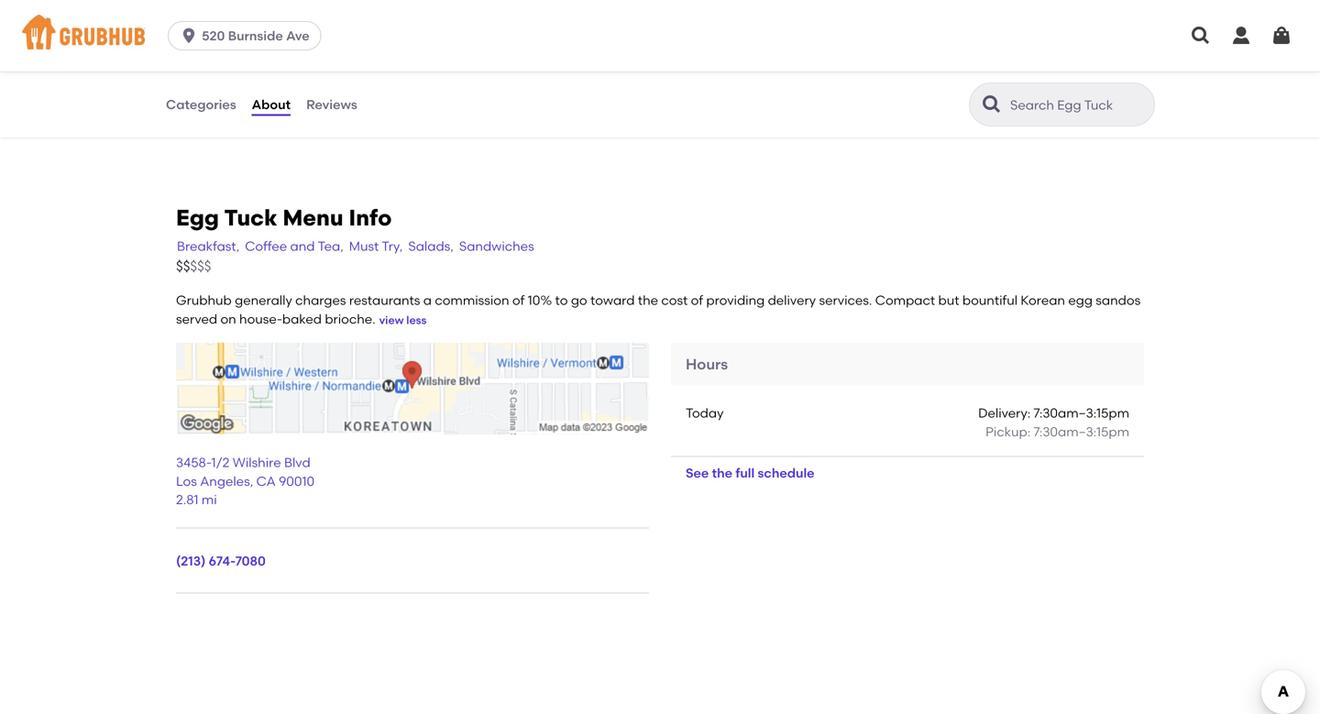 Task type: vqa. For each thing, say whether or not it's contained in the screenshot.
Signature Works
no



Task type: describe. For each thing, give the bounding box(es) containing it.
toward
[[590, 293, 635, 308]]

delivery services. compact but bountiful korean egg sandos served on house-baked brioche.
[[176, 293, 1141, 327]]

charges
[[295, 293, 346, 308]]

salads, button
[[407, 236, 455, 257]]

but
[[938, 293, 959, 308]]

pickup: 7:30am–3:15pm
[[986, 424, 1129, 440]]

full
[[735, 465, 755, 481]]

blvd
[[284, 455, 310, 470]]

2 svg image from the left
[[1271, 25, 1293, 47]]

less
[[406, 313, 427, 327]]

must
[[349, 238, 379, 254]]

coffee
[[245, 238, 287, 254]]

egg
[[1068, 293, 1093, 308]]

see
[[686, 465, 709, 481]]

served
[[176, 311, 217, 327]]

tea,
[[318, 238, 344, 254]]

schedule
[[758, 465, 815, 481]]

520
[[202, 28, 225, 44]]

sandwiches button
[[458, 236, 535, 257]]

hours
[[686, 355, 728, 373]]

providing
[[706, 293, 765, 308]]

angeles
[[200, 473, 250, 489]]

svg image inside 520 burnside ave button
[[180, 27, 198, 45]]

reviews button
[[305, 72, 358, 138]]

2.81
[[176, 492, 198, 507]]

mi
[[202, 492, 217, 507]]

,
[[250, 473, 253, 489]]

520 burnside ave
[[202, 28, 310, 44]]

see the full schedule
[[686, 465, 815, 481]]

baked
[[282, 311, 322, 327]]

egg tuck menu info
[[176, 204, 392, 231]]

1 horizontal spatial svg image
[[1230, 25, 1252, 47]]

burnside
[[228, 28, 283, 44]]

go
[[571, 293, 587, 308]]

7:30am–3:15pm for delivery: 7:30am–3:15pm
[[1034, 405, 1129, 421]]

and
[[290, 238, 315, 254]]

(213) 674-7080 button
[[176, 552, 266, 571]]

ca
[[256, 473, 276, 489]]

salads,
[[408, 238, 454, 254]]

on
[[220, 311, 236, 327]]

3x - tapatío hot sauce image
[[600, 0, 737, 77]]

categories
[[166, 97, 236, 112]]

3458-
[[176, 455, 211, 470]]

90010
[[279, 473, 315, 489]]

house-
[[239, 311, 282, 327]]

view
[[379, 313, 404, 327]]

ave
[[286, 28, 310, 44]]

sandwiches
[[459, 238, 534, 254]]

today
[[686, 405, 724, 421]]

3458-1/2 wilshire blvd los angeles , ca 90010 2.81 mi
[[176, 455, 315, 507]]

(213) 674-7080
[[176, 553, 266, 569]]

pickup:
[[986, 424, 1031, 440]]

$$$$$
[[176, 258, 211, 274]]

delivery: 7:30am–3:15pm
[[978, 405, 1129, 421]]

breakfast, button
[[176, 236, 240, 257]]



Task type: locate. For each thing, give the bounding box(es) containing it.
commission
[[435, 293, 509, 308]]

about
[[252, 97, 291, 112]]

reviews
[[306, 97, 357, 112]]

7:30am–3:15pm up pickup: 7:30am–3:15pm
[[1034, 405, 1129, 421]]

view less button
[[379, 312, 427, 328]]

try,
[[382, 238, 403, 254]]

cost
[[661, 293, 688, 308]]

categories button
[[165, 72, 237, 138]]

1 horizontal spatial svg image
[[1271, 25, 1293, 47]]

Search Egg Tuck search field
[[1008, 96, 1149, 114]]

1 horizontal spatial the
[[712, 465, 732, 481]]

main navigation navigation
[[0, 0, 1320, 72]]

(213)
[[176, 553, 206, 569]]

generally
[[235, 293, 292, 308]]

search icon image
[[981, 94, 1003, 116]]

info
[[349, 204, 392, 231]]

svg image
[[1190, 25, 1212, 47], [1271, 25, 1293, 47]]

2 7:30am–3:15pm from the top
[[1034, 424, 1129, 440]]

compact
[[875, 293, 935, 308]]

los
[[176, 473, 197, 489]]

of right cost
[[691, 293, 703, 308]]

of left 10%
[[512, 293, 525, 308]]

1 horizontal spatial of
[[691, 293, 703, 308]]

to
[[555, 293, 568, 308]]

1/2
[[211, 455, 230, 470]]

restaurants
[[349, 293, 420, 308]]

the left cost
[[638, 293, 658, 308]]

0 horizontal spatial svg image
[[1190, 25, 1212, 47]]

view less
[[379, 313, 427, 327]]

the
[[638, 293, 658, 308], [712, 465, 732, 481]]

svg image
[[1230, 25, 1252, 47], [180, 27, 198, 45]]

the inside see the full schedule button
[[712, 465, 732, 481]]

7:30am–3:15pm down the delivery: 7:30am–3:15pm
[[1034, 424, 1129, 440]]

2 of from the left
[[691, 293, 703, 308]]

korean
[[1021, 293, 1065, 308]]

0 vertical spatial 7:30am–3:15pm
[[1034, 405, 1129, 421]]

a
[[423, 293, 432, 308]]

tuck
[[224, 204, 277, 231]]

breakfast, coffee and tea, must try, salads, sandwiches
[[177, 238, 534, 254]]

10%
[[528, 293, 552, 308]]

7:30am–3:15pm for pickup: 7:30am–3:15pm
[[1034, 424, 1129, 440]]

coffee and tea, button
[[244, 236, 344, 257]]

must try, button
[[348, 236, 404, 257]]

delivery
[[768, 293, 816, 308]]

1 svg image from the left
[[1190, 25, 1212, 47]]

wilshire
[[233, 455, 281, 470]]

about button
[[251, 72, 292, 138]]

$$
[[176, 258, 190, 274]]

brioche.
[[325, 311, 376, 327]]

0 horizontal spatial of
[[512, 293, 525, 308]]

delivery:
[[978, 405, 1031, 421]]

services.
[[819, 293, 872, 308]]

1 vertical spatial the
[[712, 465, 732, 481]]

0 vertical spatial the
[[638, 293, 658, 308]]

bountiful
[[962, 293, 1018, 308]]

breakfast,
[[177, 238, 239, 254]]

1 vertical spatial 7:30am–3:15pm
[[1034, 424, 1129, 440]]

sandos
[[1096, 293, 1141, 308]]

0 horizontal spatial svg image
[[180, 27, 198, 45]]

674-
[[209, 553, 235, 569]]

520 burnside ave button
[[168, 21, 329, 50]]

0 horizontal spatial the
[[638, 293, 658, 308]]

7080
[[235, 553, 266, 569]]

grubhub
[[176, 293, 232, 308]]

the left 'full'
[[712, 465, 732, 481]]

egg
[[176, 204, 219, 231]]

7:30am–3:15pm
[[1034, 405, 1129, 421], [1034, 424, 1129, 440]]

of
[[512, 293, 525, 308], [691, 293, 703, 308]]

grubhub generally charges restaurants a commission of 10% to go toward the cost of providing
[[176, 293, 765, 308]]

menu
[[283, 204, 343, 231]]

1 7:30am–3:15pm from the top
[[1034, 405, 1129, 421]]

see the full schedule button
[[671, 457, 829, 490]]

1 of from the left
[[512, 293, 525, 308]]



